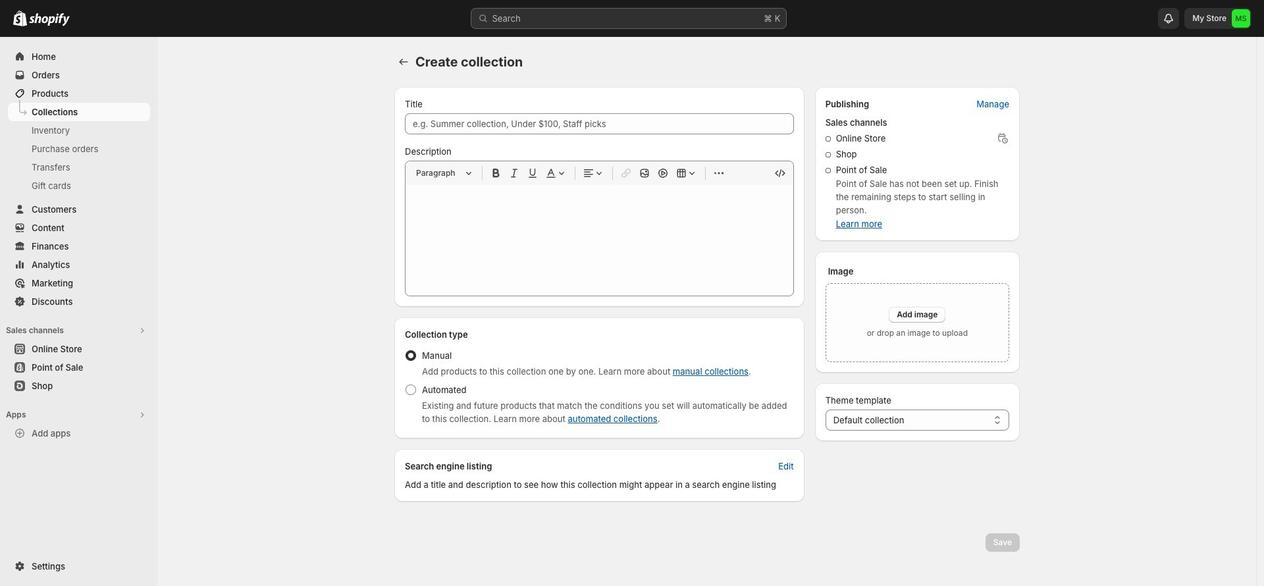 Task type: vqa. For each thing, say whether or not it's contained in the screenshot.
MY STORE icon at the top of page
yes



Task type: locate. For each thing, give the bounding box(es) containing it.
my store image
[[1232, 9, 1251, 28]]



Task type: describe. For each thing, give the bounding box(es) containing it.
shopify image
[[29, 13, 70, 26]]

shopify image
[[13, 11, 27, 26]]

e.g. Summer collection, Under $100, Staff picks text field
[[405, 113, 794, 134]]



